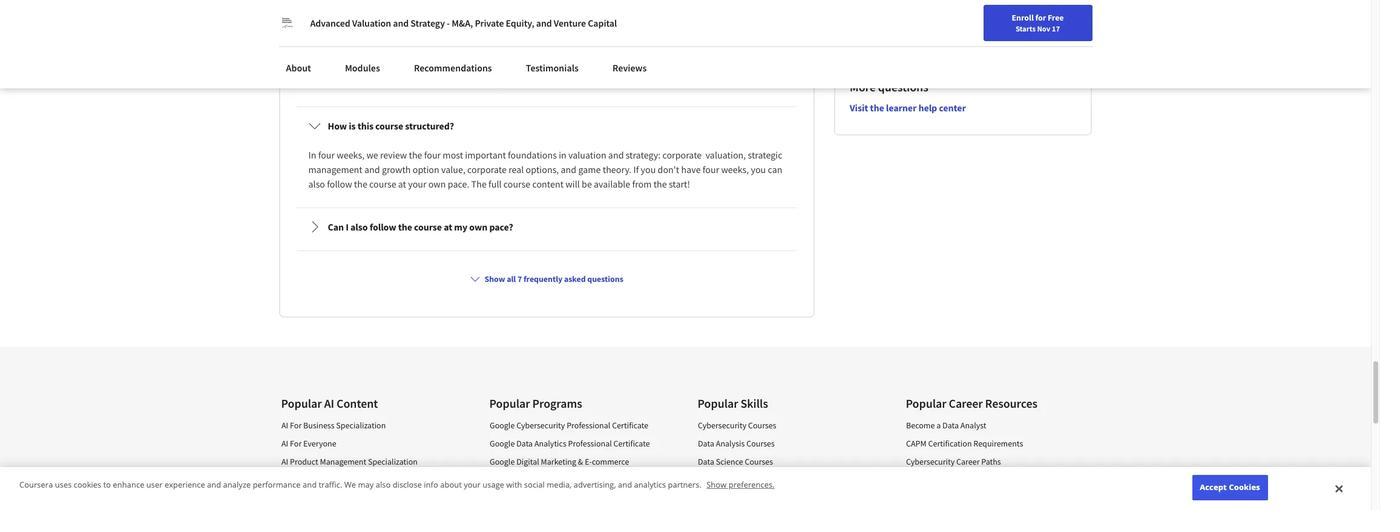 Task type: describe. For each thing, give the bounding box(es) containing it.
cybersecurity for cybersecurity courses
[[698, 420, 746, 431]]

popular programs
[[489, 396, 582, 411]]

testimonials link
[[519, 54, 586, 81]]

with inside the google it automation with python professional certificate
[[568, 487, 584, 498]]

paths
[[981, 457, 1001, 467]]

list for career
[[906, 420, 1079, 510]]

this
[[358, 120, 373, 132]]

1 vertical spatial your
[[464, 480, 481, 491]]

2 vertical spatial specialization
[[334, 475, 383, 486]]

data right a at right
[[942, 420, 958, 431]]

and left 'analyze'
[[207, 480, 221, 491]]

popular for popular skills
[[698, 396, 738, 411]]

skills
[[741, 396, 768, 411]]

media,
[[547, 480, 572, 491]]

analyze
[[223, 480, 251, 491]]

learner
[[886, 102, 917, 114]]

about link
[[279, 54, 318, 81]]

ai for everyone
[[281, 438, 288, 449]]

valuation
[[352, 17, 391, 29]]

theory.
[[603, 164, 631, 176]]

strategy:
[[626, 149, 661, 161]]

how is this course structured? button
[[299, 109, 795, 143]]

pace?
[[489, 221, 513, 233]]

1 you from the left
[[641, 164, 656, 176]]

follow inside in four weeks, we review the four most important foundations in valuation and strategy: corporate  valuation, strategic management and growth option value, corporate real options, and game theory. if you don't have four weeks, you can also follow the course at your own pace. the full course content will be available from the start!
[[327, 178, 352, 190]]

m&a,
[[452, 17, 473, 29]]

reviews link
[[605, 54, 654, 81]]

popular skills
[[698, 396, 768, 411]]

show all 7 frequently asked questions
[[485, 274, 623, 285]]

how
[[328, 120, 347, 132]]

social
[[524, 480, 545, 491]]

value,
[[441, 164, 465, 176]]

questions inside 'dropdown button'
[[587, 274, 623, 285]]

uses
[[55, 480, 72, 491]]

enroll for free starts nov 17
[[1012, 12, 1064, 33]]

review
[[380, 149, 407, 161]]

is
[[349, 120, 356, 132]]

more questions
[[850, 79, 928, 95]]

ai product management specialization
[[281, 457, 417, 467]]

from
[[632, 178, 652, 190]]

if
[[633, 164, 639, 176]]

courses for science
[[744, 457, 773, 467]]

also inside dropdown button
[[350, 221, 368, 233]]

courses for analysis
[[746, 438, 774, 449]]

analytics
[[534, 438, 566, 449]]

frequently
[[524, 274, 562, 285]]

may
[[358, 480, 374, 491]]

will
[[565, 178, 580, 190]]

ai for business specialization link
[[281, 420, 385, 431]]

have
[[681, 164, 701, 176]]

real
[[509, 164, 524, 176]]

product
[[290, 457, 318, 467]]

learning
[[301, 475, 332, 486]]

venture
[[554, 17, 586, 29]]

visit the learner help center link
[[850, 102, 966, 114]]

deep
[[281, 475, 299, 486]]

for for business
[[290, 420, 301, 431]]

data left 'analytics'
[[516, 438, 532, 449]]

partners.
[[668, 480, 701, 491]]

we
[[344, 480, 356, 491]]

digital marketing courses link
[[698, 475, 787, 486]]

valuation
[[568, 149, 606, 161]]

ai for business specialization
[[281, 420, 385, 431]]

data science courses
[[698, 457, 773, 467]]

the right the visit
[[870, 102, 884, 114]]

7
[[517, 274, 522, 285]]

professional up 'google data analytics professional certificate' link
[[566, 420, 610, 431]]

asked inside the show all 7 frequently asked questions 'dropdown button'
[[564, 274, 586, 285]]

0 vertical spatial corporate
[[662, 149, 702, 161]]

1 horizontal spatial four
[[424, 149, 441, 161]]

how is this course structured?
[[328, 120, 454, 132]]

1 vertical spatial digital
[[698, 475, 720, 486]]

course down growth
[[369, 178, 396, 190]]

become
[[906, 420, 934, 431]]

course inside dropdown button
[[414, 221, 442, 233]]

0 vertical spatial asked
[[361, 5, 403, 27]]

2 you from the left
[[751, 164, 766, 176]]

strategic
[[748, 149, 782, 161]]

google cybersecurity professional certificate
[[489, 420, 648, 431]]

experience
[[165, 480, 205, 491]]

certificate inside google digital marketing & e-commerce professional certificate
[[535, 469, 571, 480]]

frequently
[[279, 5, 357, 27]]

cookies
[[1229, 482, 1260, 493]]

1 vertical spatial show
[[706, 480, 727, 491]]

can i also follow the course at my own pace?
[[328, 221, 513, 233]]

and up theory.
[[608, 149, 624, 161]]

0 horizontal spatial cybersecurity
[[516, 420, 565, 431]]

and right deep
[[303, 480, 317, 491]]

-
[[447, 17, 450, 29]]

google digital marketing & e-commerce professional certificate link
[[489, 457, 629, 480]]

google for google it automation with python professional certificate
[[489, 487, 514, 498]]

capm certification requirements link
[[906, 438, 1023, 449]]

google for google digital marketing & e-commerce professional certificate
[[489, 457, 514, 467]]

google data analytics professional certificate
[[489, 438, 650, 449]]

ai up ai for business specialization
[[324, 396, 334, 411]]

&
[[578, 457, 583, 467]]

google data analytics professional certificate link
[[489, 438, 650, 449]]

management
[[308, 164, 362, 176]]

cookies
[[74, 480, 101, 491]]

don't
[[658, 164, 679, 176]]

can
[[328, 221, 344, 233]]

a
[[936, 420, 940, 431]]

0 horizontal spatial questions
[[406, 5, 477, 27]]

capital
[[588, 17, 617, 29]]

and up will
[[561, 164, 576, 176]]

recommendations
[[414, 62, 492, 74]]

2 horizontal spatial four
[[703, 164, 719, 176]]

more
[[850, 79, 876, 95]]

the
[[471, 178, 487, 190]]

the down don't
[[654, 178, 667, 190]]

deep learning specialization
[[281, 475, 383, 486]]

data analysis courses link
[[698, 438, 774, 449]]

course inside "dropdown button"
[[375, 120, 403, 132]]

for for everyone
[[290, 438, 301, 449]]

visit
[[850, 102, 868, 114]]

visit the learner help center
[[850, 102, 966, 114]]

digital marketing courses
[[698, 475, 787, 486]]

in
[[308, 149, 316, 161]]

1 vertical spatial marketing
[[722, 475, 757, 486]]

professional inside google digital marketing & e-commerce professional certificate
[[489, 469, 533, 480]]

0 horizontal spatial with
[[506, 480, 522, 491]]

cybersecurity career paths
[[906, 457, 1001, 467]]

be
[[582, 178, 592, 190]]

growth
[[382, 164, 411, 176]]

advanced
[[310, 17, 350, 29]]



Task type: locate. For each thing, give the bounding box(es) containing it.
courses down cybersecurity courses
[[746, 438, 774, 449]]

certificate
[[612, 420, 648, 431], [613, 438, 650, 449], [535, 469, 571, 480], [489, 499, 526, 510]]

valuation,
[[706, 149, 746, 161]]

career for cybersecurity
[[956, 457, 979, 467]]

resources
[[985, 396, 1037, 411]]

for up ai for everyone on the left of the page
[[290, 420, 301, 431]]

list for skills
[[698, 420, 871, 510]]

all
[[507, 274, 516, 285]]

career up analyst at the bottom right of page
[[949, 396, 983, 411]]

0 horizontal spatial at
[[398, 178, 406, 190]]

list containing cybersecurity courses
[[698, 420, 871, 510]]

2 horizontal spatial cybersecurity
[[906, 457, 954, 467]]

0 vertical spatial questions
[[406, 5, 477, 27]]

1 vertical spatial questions
[[878, 79, 928, 95]]

marketing down 'analytics'
[[541, 457, 576, 467]]

1 vertical spatial asked
[[564, 274, 586, 285]]

traffic.
[[319, 480, 342, 491]]

career down capm certification requirements link
[[956, 457, 979, 467]]

center
[[939, 102, 966, 114]]

follow down management
[[327, 178, 352, 190]]

your down option
[[408, 178, 426, 190]]

ai for everyone
[[281, 438, 336, 449]]

own right my
[[469, 221, 487, 233]]

start!
[[669, 178, 690, 190]]

0 vertical spatial at
[[398, 178, 406, 190]]

corporate up have
[[662, 149, 702, 161]]

analytics
[[634, 480, 666, 491]]

cybersecurity for cybersecurity career paths
[[906, 457, 954, 467]]

i
[[346, 221, 349, 233]]

1 vertical spatial also
[[350, 221, 368, 233]]

0 horizontal spatial show
[[485, 274, 505, 285]]

data left analysis
[[698, 438, 714, 449]]

google cybersecurity professional certificate link
[[489, 420, 648, 431]]

list containing become a data analyst
[[906, 420, 1079, 510]]

follow
[[327, 178, 352, 190], [370, 221, 396, 233]]

options,
[[526, 164, 559, 176]]

1 horizontal spatial own
[[469, 221, 487, 233]]

and left "analytics"
[[618, 480, 632, 491]]

1 vertical spatial follow
[[370, 221, 396, 233]]

my
[[454, 221, 467, 233]]

your
[[408, 178, 426, 190], [464, 480, 481, 491]]

footer
[[0, 347, 1371, 510]]

ai left 'everyone'
[[281, 438, 288, 449]]

2 for from the top
[[290, 438, 301, 449]]

2 vertical spatial also
[[376, 480, 391, 491]]

cybersecurity courses
[[698, 420, 776, 431]]

professional right python
[[613, 487, 656, 498]]

show
[[485, 274, 505, 285], [706, 480, 727, 491]]

content
[[532, 178, 564, 190]]

google
[[489, 420, 514, 431], [489, 438, 514, 449], [489, 457, 514, 467], [489, 487, 514, 498]]

usage
[[483, 480, 504, 491]]

google it automation with python professional certificate
[[489, 487, 656, 510]]

list for ai
[[281, 420, 454, 510]]

show left all at the left of page
[[485, 274, 505, 285]]

certification
[[928, 438, 971, 449]]

show inside the show all 7 frequently asked questions 'dropdown button'
[[485, 274, 505, 285]]

google for google data analytics professional certificate
[[489, 438, 514, 449]]

courses up 'preferences.'
[[744, 457, 773, 467]]

1 horizontal spatial you
[[751, 164, 766, 176]]

at left my
[[444, 221, 452, 233]]

own down option
[[428, 178, 446, 190]]

info
[[424, 480, 438, 491]]

professional
[[566, 420, 610, 431], [568, 438, 612, 449], [489, 469, 533, 480], [613, 487, 656, 498]]

you down strategic at right top
[[751, 164, 766, 176]]

accept cookies button
[[1192, 475, 1268, 501]]

most
[[443, 149, 463, 161]]

you right if
[[641, 164, 656, 176]]

also down management
[[308, 178, 325, 190]]

specialization for ai for business specialization
[[336, 420, 385, 431]]

2 google from the top
[[489, 438, 514, 449]]

about
[[286, 62, 311, 74]]

0 horizontal spatial corporate
[[467, 164, 507, 176]]

digital inside google digital marketing & e-commerce professional certificate
[[516, 457, 539, 467]]

1 horizontal spatial questions
[[587, 274, 623, 285]]

programs
[[532, 396, 582, 411]]

own inside in four weeks, we review the four most important foundations in valuation and strategy: corporate  valuation, strategic management and growth option value, corporate real options, and game theory. if you don't have four weeks, you can also follow the course at your own pace. the full course content will be available from the start!
[[428, 178, 446, 190]]

3 google from the top
[[489, 457, 514, 467]]

become a data analyst
[[906, 420, 986, 431]]

0 vertical spatial career
[[949, 396, 983, 411]]

certificate inside the google it automation with python professional certificate
[[489, 499, 526, 510]]

cybersecurity up 'analytics'
[[516, 420, 565, 431]]

accept cookies
[[1200, 482, 1260, 493]]

digital
[[516, 457, 539, 467], [698, 475, 720, 486]]

at inside in four weeks, we review the four most important foundations in valuation and strategy: corporate  valuation, strategic management and growth option value, corporate real options, and game theory. if you don't have four weeks, you can also follow the course at your own pace. the full course content will be available from the start!
[[398, 178, 406, 190]]

equity,
[[506, 17, 534, 29]]

0 vertical spatial also
[[308, 178, 325, 190]]

marketing down data science courses link
[[722, 475, 757, 486]]

and
[[393, 17, 409, 29], [536, 17, 552, 29], [608, 149, 624, 161], [364, 164, 380, 176], [561, 164, 576, 176], [207, 480, 221, 491], [303, 480, 317, 491], [618, 480, 632, 491]]

1 list from the left
[[281, 420, 454, 510]]

course down real
[[503, 178, 530, 190]]

data
[[942, 420, 958, 431], [516, 438, 532, 449], [698, 438, 714, 449], [698, 457, 714, 467]]

1 horizontal spatial weeks,
[[721, 164, 749, 176]]

ai
[[324, 396, 334, 411], [281, 420, 288, 431], [281, 438, 288, 449], [281, 457, 288, 467]]

testimonials
[[526, 62, 579, 74]]

1 horizontal spatial marketing
[[722, 475, 757, 486]]

the left my
[[398, 221, 412, 233]]

0 vertical spatial own
[[428, 178, 446, 190]]

ai up deep
[[281, 457, 288, 467]]

nov
[[1037, 24, 1050, 33]]

2 horizontal spatial also
[[376, 480, 391, 491]]

1 for from the top
[[290, 420, 301, 431]]

the down management
[[354, 178, 367, 190]]

google it automation with python professional certificate link
[[489, 487, 656, 510]]

list containing google cybersecurity professional certificate
[[489, 420, 662, 510]]

1 vertical spatial career
[[956, 457, 979, 467]]

at inside can i also follow the course at my own pace? dropdown button
[[444, 221, 452, 233]]

1 horizontal spatial also
[[350, 221, 368, 233]]

popular up the business
[[281, 396, 322, 411]]

0 horizontal spatial marketing
[[541, 457, 576, 467]]

3 list from the left
[[698, 420, 871, 510]]

modules
[[345, 62, 380, 74]]

0 vertical spatial weeks,
[[337, 149, 365, 161]]

0 vertical spatial marketing
[[541, 457, 576, 467]]

private
[[475, 17, 504, 29]]

professional up it
[[489, 469, 533, 480]]

corporate down important
[[467, 164, 507, 176]]

weeks, down the 'valuation,'
[[721, 164, 749, 176]]

0 horizontal spatial asked
[[361, 5, 403, 27]]

data left science
[[698, 457, 714, 467]]

0 vertical spatial specialization
[[336, 420, 385, 431]]

full
[[488, 178, 502, 190]]

specialization up "coursera uses cookies to enhance user experience and analyze performance and traffic. we may also disclose info about your usage with social media, advertising, and analytics partners. show preferences."
[[368, 457, 417, 467]]

game
[[578, 164, 601, 176]]

course left my
[[414, 221, 442, 233]]

you
[[641, 164, 656, 176], [751, 164, 766, 176]]

four right have
[[703, 164, 719, 176]]

1 popular from the left
[[281, 396, 322, 411]]

list for programs
[[489, 420, 662, 510]]

1 google from the top
[[489, 420, 514, 431]]

marketing inside google digital marketing & e-commerce professional certificate
[[541, 457, 576, 467]]

0 horizontal spatial follow
[[327, 178, 352, 190]]

about
[[440, 480, 462, 491]]

for up product
[[290, 438, 301, 449]]

weeks, up management
[[337, 149, 365, 161]]

analysis
[[716, 438, 744, 449]]

foundations
[[508, 149, 557, 161]]

ai up ai for everyone on the left of the page
[[281, 420, 288, 431]]

2 vertical spatial questions
[[587, 274, 623, 285]]

professional up e-
[[568, 438, 612, 449]]

four up option
[[424, 149, 441, 161]]

popular up become
[[906, 396, 946, 411]]

1 vertical spatial corporate
[[467, 164, 507, 176]]

modules link
[[338, 54, 387, 81]]

1 horizontal spatial asked
[[564, 274, 586, 285]]

1 vertical spatial at
[[444, 221, 452, 233]]

0 horizontal spatial own
[[428, 178, 446, 190]]

your right about
[[464, 480, 481, 491]]

1 horizontal spatial corporate
[[662, 149, 702, 161]]

1 horizontal spatial at
[[444, 221, 452, 233]]

asked right frequently
[[564, 274, 586, 285]]

1 horizontal spatial follow
[[370, 221, 396, 233]]

digital up social at the left
[[516, 457, 539, 467]]

own inside dropdown button
[[469, 221, 487, 233]]

0 horizontal spatial your
[[408, 178, 426, 190]]

cybersecurity down "capm"
[[906, 457, 954, 467]]

list
[[281, 420, 454, 510], [489, 420, 662, 510], [698, 420, 871, 510], [906, 420, 1079, 510]]

popular up 'cybersecurity courses' link
[[698, 396, 738, 411]]

courses down skills
[[748, 420, 776, 431]]

0 horizontal spatial you
[[641, 164, 656, 176]]

popular career resources
[[906, 396, 1037, 411]]

erasmus university rotterdam image
[[279, 15, 296, 31]]

coursera uses cookies to enhance user experience and analyze performance and traffic. we may also disclose info about your usage with social media, advertising, and analytics partners. show preferences.
[[19, 480, 775, 491]]

the
[[870, 102, 884, 114], [409, 149, 422, 161], [354, 178, 367, 190], [654, 178, 667, 190], [398, 221, 412, 233]]

requirements
[[973, 438, 1023, 449]]

follow right i
[[370, 221, 396, 233]]

we
[[366, 149, 378, 161]]

recommendations link
[[407, 54, 499, 81]]

2 popular from the left
[[489, 396, 530, 411]]

None search field
[[173, 8, 463, 32]]

4 popular from the left
[[906, 396, 946, 411]]

your inside in four weeks, we review the four most important foundations in valuation and strategy: corporate  valuation, strategic management and growth option value, corporate real options, and game theory. if you don't have four weeks, you can also follow the course at your own pace. the full course content will be available from the start!
[[408, 178, 426, 190]]

popular for popular programs
[[489, 396, 530, 411]]

0 vertical spatial your
[[408, 178, 426, 190]]

four right in
[[318, 149, 335, 161]]

1 horizontal spatial show
[[706, 480, 727, 491]]

the up option
[[409, 149, 422, 161]]

the inside dropdown button
[[398, 221, 412, 233]]

e-
[[585, 457, 592, 467]]

also
[[308, 178, 325, 190], [350, 221, 368, 233], [376, 480, 391, 491]]

0 vertical spatial for
[[290, 420, 301, 431]]

become a data analyst link
[[906, 420, 986, 431]]

at down growth
[[398, 178, 406, 190]]

ai for management
[[281, 457, 288, 467]]

1 vertical spatial for
[[290, 438, 301, 449]]

0 horizontal spatial weeks,
[[337, 149, 365, 161]]

with left social at the left
[[506, 480, 522, 491]]

career for popular
[[949, 396, 983, 411]]

popular for popular ai content
[[281, 396, 322, 411]]

show all 7 frequently asked questions button
[[465, 268, 628, 290]]

0 vertical spatial follow
[[327, 178, 352, 190]]

also right i
[[350, 221, 368, 233]]

with left python
[[568, 487, 584, 498]]

deep learning specialization link
[[281, 475, 383, 486]]

digital down science
[[698, 475, 720, 486]]

at
[[398, 178, 406, 190], [444, 221, 452, 233]]

1 horizontal spatial with
[[568, 487, 584, 498]]

asked left strategy
[[361, 5, 403, 27]]

2 list from the left
[[489, 420, 662, 510]]

collapsed list
[[294, 62, 799, 446]]

list containing ai for business specialization
[[281, 420, 454, 510]]

courses for marketing
[[759, 475, 787, 486]]

ai for business
[[281, 420, 288, 431]]

google inside the google it automation with python professional certificate
[[489, 487, 514, 498]]

in four weeks, we review the four most important foundations in valuation and strategy: corporate  valuation, strategic management and growth option value, corporate real options, and game theory. if you don't have four weeks, you can also follow the course at your own pace. the full course content will be available from the start!
[[308, 149, 784, 190]]

show down science
[[706, 480, 727, 491]]

1 horizontal spatial digital
[[698, 475, 720, 486]]

1 vertical spatial own
[[469, 221, 487, 233]]

follow inside dropdown button
[[370, 221, 396, 233]]

cybersecurity courses link
[[698, 420, 776, 431]]

1 horizontal spatial cybersecurity
[[698, 420, 746, 431]]

0 horizontal spatial four
[[318, 149, 335, 161]]

and left strategy
[[393, 17, 409, 29]]

ai product management specialization link
[[281, 457, 417, 467]]

and right equity,
[[536, 17, 552, 29]]

specialization down ai product management specialization "link"
[[334, 475, 383, 486]]

specialization down content
[[336, 420, 385, 431]]

0 horizontal spatial digital
[[516, 457, 539, 467]]

google for google cybersecurity professional certificate
[[489, 420, 514, 431]]

2 horizontal spatial questions
[[878, 79, 928, 95]]

professional inside the google it automation with python professional certificate
[[613, 487, 656, 498]]

accept
[[1200, 482, 1227, 493]]

footer containing popular ai content
[[0, 347, 1371, 510]]

for
[[290, 420, 301, 431], [290, 438, 301, 449]]

courses down data science courses link
[[759, 475, 787, 486]]

0 vertical spatial digital
[[516, 457, 539, 467]]

popular for popular career resources
[[906, 396, 946, 411]]

also right 'may'
[[376, 480, 391, 491]]

0 horizontal spatial also
[[308, 178, 325, 190]]

1 vertical spatial weeks,
[[721, 164, 749, 176]]

popular left programs
[[489, 396, 530, 411]]

user
[[146, 480, 163, 491]]

3 popular from the left
[[698, 396, 738, 411]]

4 list from the left
[[906, 420, 1079, 510]]

preferences.
[[729, 480, 775, 491]]

frequently asked questions
[[279, 5, 477, 27]]

also inside in four weeks, we review the four most important foundations in valuation and strategy: corporate  valuation, strategic management and growth option value, corporate real options, and game theory. if you don't have four weeks, you can also follow the course at your own pace. the full course content will be available from the start!
[[308, 178, 325, 190]]

1 horizontal spatial your
[[464, 480, 481, 491]]

specialization
[[336, 420, 385, 431], [368, 457, 417, 467], [334, 475, 383, 486]]

0 vertical spatial show
[[485, 274, 505, 285]]

data science courses link
[[698, 457, 773, 467]]

can
[[768, 164, 782, 176]]

course right the this
[[375, 120, 403, 132]]

1 vertical spatial specialization
[[368, 457, 417, 467]]

course
[[375, 120, 403, 132], [369, 178, 396, 190], [503, 178, 530, 190], [414, 221, 442, 233]]

and down we
[[364, 164, 380, 176]]

cybersecurity up analysis
[[698, 420, 746, 431]]

structured?
[[405, 120, 454, 132]]

specialization for ai product management specialization
[[368, 457, 417, 467]]

4 google from the top
[[489, 487, 514, 498]]

starts
[[1016, 24, 1036, 33]]

google inside google digital marketing & e-commerce professional certificate
[[489, 457, 514, 467]]



Task type: vqa. For each thing, say whether or not it's contained in the screenshot.
Orlando
no



